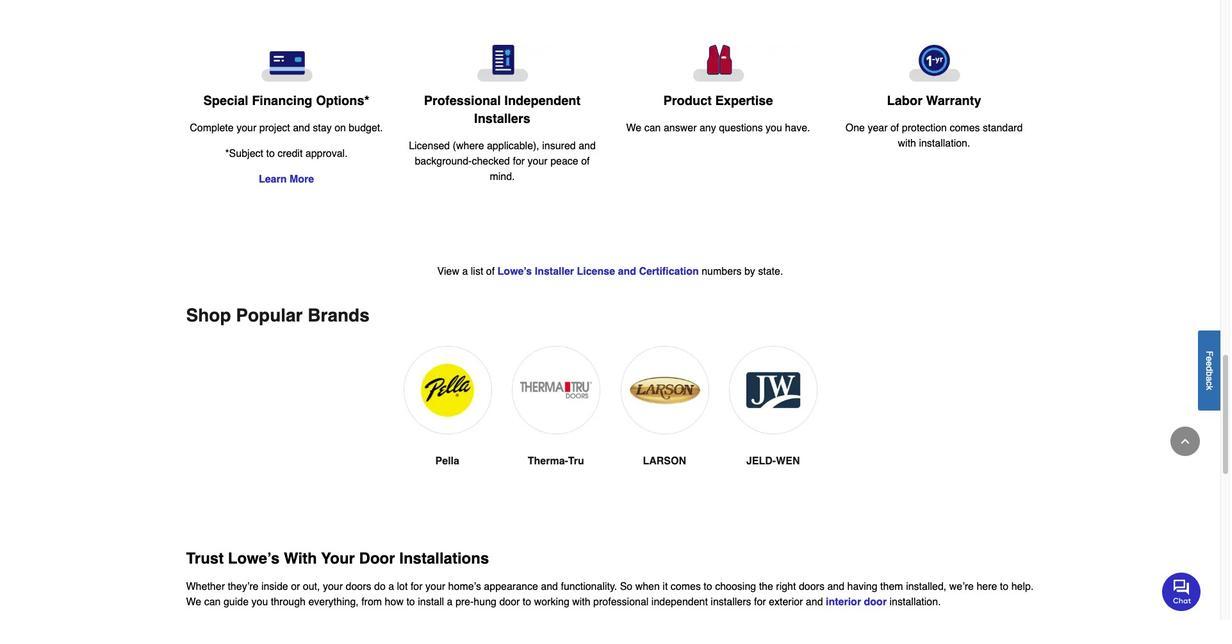 Task type: vqa. For each thing, say whether or not it's contained in the screenshot.
1st 2 from the bottom of the page
no



Task type: describe. For each thing, give the bounding box(es) containing it.
functionality.
[[561, 581, 617, 593]]

interior
[[826, 597, 861, 608]]

appearance
[[484, 581, 538, 593]]

1 horizontal spatial lowe's
[[498, 266, 532, 277]]

one
[[846, 122, 865, 134]]

special
[[203, 94, 248, 108]]

1 vertical spatial for
[[411, 581, 423, 593]]

lowe's installer license and certification link
[[498, 266, 699, 277]]

f e e d b a c k button
[[1198, 330, 1221, 411]]

for inside the "licensed (where applicable), insured and background-checked for your peace of mind."
[[513, 156, 525, 167]]

with
[[284, 550, 317, 568]]

can inside whether they're inside or out, your doors do a lot for your home's appearance and functionality. so when it comes to choosing the right doors and having them installed, we're here to help. we can guide you through everything, from how to install a pre-hung door to working with professional independent installers for exterior and
[[204, 597, 221, 608]]

jeld-wen logo. image
[[729, 346, 817, 434]]

working
[[534, 597, 570, 608]]

them
[[881, 581, 903, 593]]

professional
[[593, 597, 649, 608]]

numbers
[[702, 266, 742, 277]]

f
[[1205, 351, 1215, 356]]

2 door from the left
[[864, 597, 887, 608]]

certification
[[639, 266, 699, 277]]

learn more
[[259, 174, 314, 185]]

jeld-wen
[[747, 456, 800, 467]]

(where
[[453, 140, 484, 152]]

installers
[[474, 111, 531, 126]]

interior door link
[[826, 597, 887, 608]]

with inside one year of protection comes standard with installation.
[[898, 138, 916, 149]]

everything,
[[309, 597, 359, 608]]

hung
[[474, 597, 497, 608]]

therma-tru logo. image
[[512, 346, 600, 434]]

jeld-
[[747, 456, 776, 467]]

more
[[290, 174, 314, 185]]

comes inside one year of protection comes standard with installation.
[[950, 122, 980, 134]]

when
[[635, 581, 660, 593]]

guide
[[224, 597, 249, 608]]

right
[[776, 581, 796, 593]]

interior door installation.
[[826, 597, 941, 608]]

pella
[[435, 456, 459, 467]]

b
[[1205, 371, 1215, 376]]

install
[[418, 597, 444, 608]]

answer
[[664, 122, 697, 134]]

your up install
[[426, 581, 445, 593]]

labor warranty
[[887, 94, 981, 108]]

product expertise
[[664, 93, 773, 108]]

out,
[[303, 581, 320, 593]]

product
[[664, 93, 712, 108]]

and right exterior
[[806, 597, 823, 608]]

independent
[[652, 597, 708, 608]]

0 vertical spatial can
[[644, 122, 661, 134]]

standard
[[983, 122, 1023, 134]]

shop
[[186, 305, 231, 325]]

licensed
[[409, 140, 450, 152]]

expertise
[[715, 93, 773, 108]]

lot
[[397, 581, 408, 593]]

state.
[[758, 266, 783, 277]]

a lowe's red vest icon. image
[[621, 45, 816, 82]]

peace
[[551, 156, 578, 167]]

chevron up image
[[1179, 435, 1192, 448]]

1 vertical spatial installation.
[[890, 597, 941, 608]]

installer
[[535, 266, 574, 277]]

jeld-wen link
[[729, 346, 817, 500]]

c
[[1205, 381, 1215, 386]]

installation. inside one year of protection comes standard with installation.
[[919, 138, 970, 149]]

popular
[[236, 305, 303, 325]]

scroll to top element
[[1171, 427, 1200, 456]]

trust
[[186, 550, 224, 568]]

pre-
[[456, 597, 474, 608]]

list
[[471, 266, 483, 277]]

options*
[[316, 94, 369, 108]]

from
[[362, 597, 382, 608]]

labor
[[887, 94, 923, 108]]

shop popular brands
[[186, 305, 370, 325]]

installations
[[399, 550, 489, 568]]

comes inside whether they're inside or out, your doors do a lot for your home's appearance and functionality. so when it comes to choosing the right doors and having them installed, we're here to help. we can guide you through everything, from how to install a pre-hung door to working with professional independent installers for exterior and
[[671, 581, 701, 593]]

have.
[[785, 122, 810, 134]]

of inside the "licensed (where applicable), insured and background-checked for your peace of mind."
[[581, 156, 590, 167]]

trust lowe's with your door installations
[[186, 550, 489, 568]]

professional
[[424, 93, 501, 108]]

1 e from the top
[[1205, 356, 1215, 361]]

0 horizontal spatial lowe's
[[228, 550, 280, 568]]

whether
[[186, 581, 225, 593]]

choosing
[[715, 581, 756, 593]]

questions
[[719, 122, 763, 134]]

special financing options*
[[203, 94, 369, 108]]

0 vertical spatial you
[[766, 122, 782, 134]]

you inside whether they're inside or out, your doors do a lot for your home's appearance and functionality. so when it comes to choosing the right doors and having them installed, we're here to help. we can guide you through everything, from how to install a pre-hung door to working with professional independent installers for exterior and
[[252, 597, 268, 608]]

pella logo. image
[[403, 346, 492, 434]]

license
[[577, 266, 615, 277]]



Task type: locate. For each thing, give the bounding box(es) containing it.
to left 'choosing'
[[704, 581, 712, 593]]

wen
[[776, 456, 800, 467]]

of right list
[[486, 266, 495, 277]]

door inside whether they're inside or out, your doors do a lot for your home's appearance and functionality. so when it comes to choosing the right doors and having them installed, we're here to help. we can guide you through everything, from how to install a pre-hung door to working with professional independent installers for exterior and
[[499, 597, 520, 608]]

professional independent installers
[[424, 93, 581, 126]]

project
[[259, 122, 290, 134]]

having
[[847, 581, 878, 593]]

your up everything, at the left
[[323, 581, 343, 593]]

here
[[977, 581, 997, 593]]

view
[[437, 266, 459, 277]]

therma-tru
[[528, 456, 584, 467]]

with inside whether they're inside or out, your doors do a lot for your home's appearance and functionality. so when it comes to choosing the right doors and having them installed, we're here to help. we can guide you through everything, from how to install a pre-hung door to working with professional independent installers for exterior and
[[572, 597, 591, 608]]

a up k
[[1205, 376, 1215, 381]]

a blue 1-year labor warranty icon. image
[[837, 45, 1032, 82]]

a inside button
[[1205, 376, 1215, 381]]

and right license
[[618, 266, 636, 277]]

2 vertical spatial of
[[486, 266, 495, 277]]

1 horizontal spatial with
[[898, 138, 916, 149]]

can
[[644, 122, 661, 134], [204, 597, 221, 608]]

the
[[759, 581, 773, 593]]

chat invite button image
[[1162, 572, 1202, 611]]

you left have.
[[766, 122, 782, 134]]

larson logo. image
[[621, 346, 709, 434]]

protection
[[902, 122, 947, 134]]

we left the answer
[[626, 122, 642, 134]]

e up b
[[1205, 361, 1215, 366]]

doors
[[346, 581, 371, 593], [799, 581, 825, 593]]

credit
[[278, 148, 303, 160]]

budget.
[[349, 122, 383, 134]]

1 vertical spatial you
[[252, 597, 268, 608]]

door down appearance
[[499, 597, 520, 608]]

0 horizontal spatial can
[[204, 597, 221, 608]]

1 horizontal spatial can
[[644, 122, 661, 134]]

we're
[[950, 581, 974, 593]]

0 horizontal spatial comes
[[671, 581, 701, 593]]

or
[[291, 581, 300, 593]]

one year of protection comes standard with installation.
[[846, 122, 1023, 149]]

a dark blue credit card icon. image
[[189, 45, 384, 82]]

1 vertical spatial with
[[572, 597, 591, 608]]

licensed (where applicable), insured and background-checked for your peace of mind.
[[409, 140, 596, 182]]

0 horizontal spatial we
[[186, 597, 201, 608]]

we inside whether they're inside or out, your doors do a lot for your home's appearance and functionality. so when it comes to choosing the right doors and having them installed, we're here to help. we can guide you through everything, from how to install a pre-hung door to working with professional independent installers for exterior and
[[186, 597, 201, 608]]

of
[[891, 122, 899, 134], [581, 156, 590, 167], [486, 266, 495, 277]]

we down whether on the left bottom of the page
[[186, 597, 201, 608]]

and inside the "licensed (where applicable), insured and background-checked for your peace of mind."
[[579, 140, 596, 152]]

and right insured
[[579, 140, 596, 152]]

can down whether on the left bottom of the page
[[204, 597, 221, 608]]

0 vertical spatial for
[[513, 156, 525, 167]]

year
[[868, 122, 888, 134]]

0 vertical spatial with
[[898, 138, 916, 149]]

pella link
[[403, 346, 492, 500]]

to down appearance
[[523, 597, 531, 608]]

stay
[[313, 122, 332, 134]]

*subject to credit approval.
[[225, 148, 348, 160]]

2 e from the top
[[1205, 361, 1215, 366]]

comes down warranty
[[950, 122, 980, 134]]

0 vertical spatial installation.
[[919, 138, 970, 149]]

1 horizontal spatial door
[[864, 597, 887, 608]]

0 horizontal spatial doors
[[346, 581, 371, 593]]

therma-
[[528, 456, 568, 467]]

any
[[700, 122, 716, 134]]

your up *subject
[[237, 122, 257, 134]]

it
[[663, 581, 668, 593]]

whether they're inside or out, your doors do a lot for your home's appearance and functionality. so when it comes to choosing the right doors and having them installed, we're here to help. we can guide you through everything, from how to install a pre-hung door to working with professional independent installers for exterior and
[[186, 581, 1034, 608]]

learn
[[259, 174, 287, 185]]

for down "the"
[[754, 597, 766, 608]]

exterior
[[769, 597, 803, 608]]

installation. down the installed,
[[890, 597, 941, 608]]

f e e d b a c k
[[1205, 351, 1215, 390]]

we
[[626, 122, 642, 134], [186, 597, 201, 608]]

of inside one year of protection comes standard with installation.
[[891, 122, 899, 134]]

applicable),
[[487, 140, 539, 152]]

door down having
[[864, 597, 887, 608]]

and up interior at the right bottom
[[828, 581, 845, 593]]

comes up independent
[[671, 581, 701, 593]]

background-
[[415, 156, 472, 167]]

so
[[620, 581, 633, 593]]

lowe's
[[498, 266, 532, 277], [228, 550, 280, 568]]

for down applicable),
[[513, 156, 525, 167]]

warranty
[[926, 94, 981, 108]]

1 vertical spatial can
[[204, 597, 221, 608]]

2 doors from the left
[[799, 581, 825, 593]]

a left pre-
[[447, 597, 453, 608]]

2 horizontal spatial for
[[754, 597, 766, 608]]

1 horizontal spatial of
[[581, 156, 590, 167]]

view a list of lowe's installer license and certification numbers by state.
[[437, 266, 783, 277]]

and up working
[[541, 581, 558, 593]]

0 horizontal spatial you
[[252, 597, 268, 608]]

through
[[271, 597, 306, 608]]

by
[[745, 266, 755, 277]]

1 horizontal spatial you
[[766, 122, 782, 134]]

1 vertical spatial of
[[581, 156, 590, 167]]

financing
[[252, 94, 312, 108]]

k
[[1205, 386, 1215, 390]]

1 horizontal spatial comes
[[950, 122, 980, 134]]

with
[[898, 138, 916, 149], [572, 597, 591, 608]]

and left stay
[[293, 122, 310, 134]]

installed,
[[906, 581, 947, 593]]

0 vertical spatial comes
[[950, 122, 980, 134]]

to right here
[[1000, 581, 1009, 593]]

home's
[[448, 581, 481, 593]]

2 horizontal spatial of
[[891, 122, 899, 134]]

your
[[321, 550, 355, 568]]

approval.
[[306, 148, 348, 160]]

do
[[374, 581, 386, 593]]

doors right right
[[799, 581, 825, 593]]

a dark blue background check icon. image
[[405, 45, 600, 82]]

1 vertical spatial we
[[186, 597, 201, 608]]

1 door from the left
[[499, 597, 520, 608]]

lowe's up they're
[[228, 550, 280, 568]]

installers
[[711, 597, 751, 608]]

you down inside
[[252, 597, 268, 608]]

your inside the "licensed (where applicable), insured and background-checked for your peace of mind."
[[528, 156, 548, 167]]

with down functionality. at the bottom of the page
[[572, 597, 591, 608]]

inside
[[261, 581, 288, 593]]

0 horizontal spatial with
[[572, 597, 591, 608]]

doors up from
[[346, 581, 371, 593]]

e up d
[[1205, 356, 1215, 361]]

to
[[266, 148, 275, 160], [704, 581, 712, 593], [1000, 581, 1009, 593], [407, 597, 415, 608], [523, 597, 531, 608]]

*subject
[[225, 148, 263, 160]]

your down insured
[[528, 156, 548, 167]]

on
[[335, 122, 346, 134]]

0 vertical spatial lowe's
[[498, 266, 532, 277]]

for right lot
[[411, 581, 423, 593]]

1 horizontal spatial we
[[626, 122, 642, 134]]

brands
[[308, 305, 370, 325]]

0 horizontal spatial door
[[499, 597, 520, 608]]

to right 'how'
[[407, 597, 415, 608]]

therma-tru link
[[512, 346, 600, 500]]

of right peace
[[581, 156, 590, 167]]

to left credit
[[266, 148, 275, 160]]

door
[[359, 550, 395, 568]]

larson link
[[621, 346, 709, 500]]

help.
[[1012, 581, 1034, 593]]

tru
[[568, 456, 584, 467]]

we can answer any questions you have.
[[626, 122, 810, 134]]

0 vertical spatial of
[[891, 122, 899, 134]]

1 doors from the left
[[346, 581, 371, 593]]

a left lot
[[388, 581, 394, 593]]

lowe's right list
[[498, 266, 532, 277]]

with down protection
[[898, 138, 916, 149]]

insured
[[542, 140, 576, 152]]

0 horizontal spatial of
[[486, 266, 495, 277]]

1 vertical spatial comes
[[671, 581, 701, 593]]

mind.
[[490, 171, 515, 182]]

1 horizontal spatial for
[[513, 156, 525, 167]]

d
[[1205, 366, 1215, 371]]

door
[[499, 597, 520, 608], [864, 597, 887, 608]]

a left list
[[462, 266, 468, 277]]

learn more link
[[259, 174, 314, 185]]

complete
[[190, 122, 234, 134]]

0 horizontal spatial for
[[411, 581, 423, 593]]

you
[[766, 122, 782, 134], [252, 597, 268, 608]]

0 vertical spatial we
[[626, 122, 642, 134]]

1 vertical spatial lowe's
[[228, 550, 280, 568]]

1 horizontal spatial doors
[[799, 581, 825, 593]]

can left the answer
[[644, 122, 661, 134]]

installation.
[[919, 138, 970, 149], [890, 597, 941, 608]]

installation. down protection
[[919, 138, 970, 149]]

2 vertical spatial for
[[754, 597, 766, 608]]

of right year
[[891, 122, 899, 134]]

larson
[[643, 456, 686, 467]]



